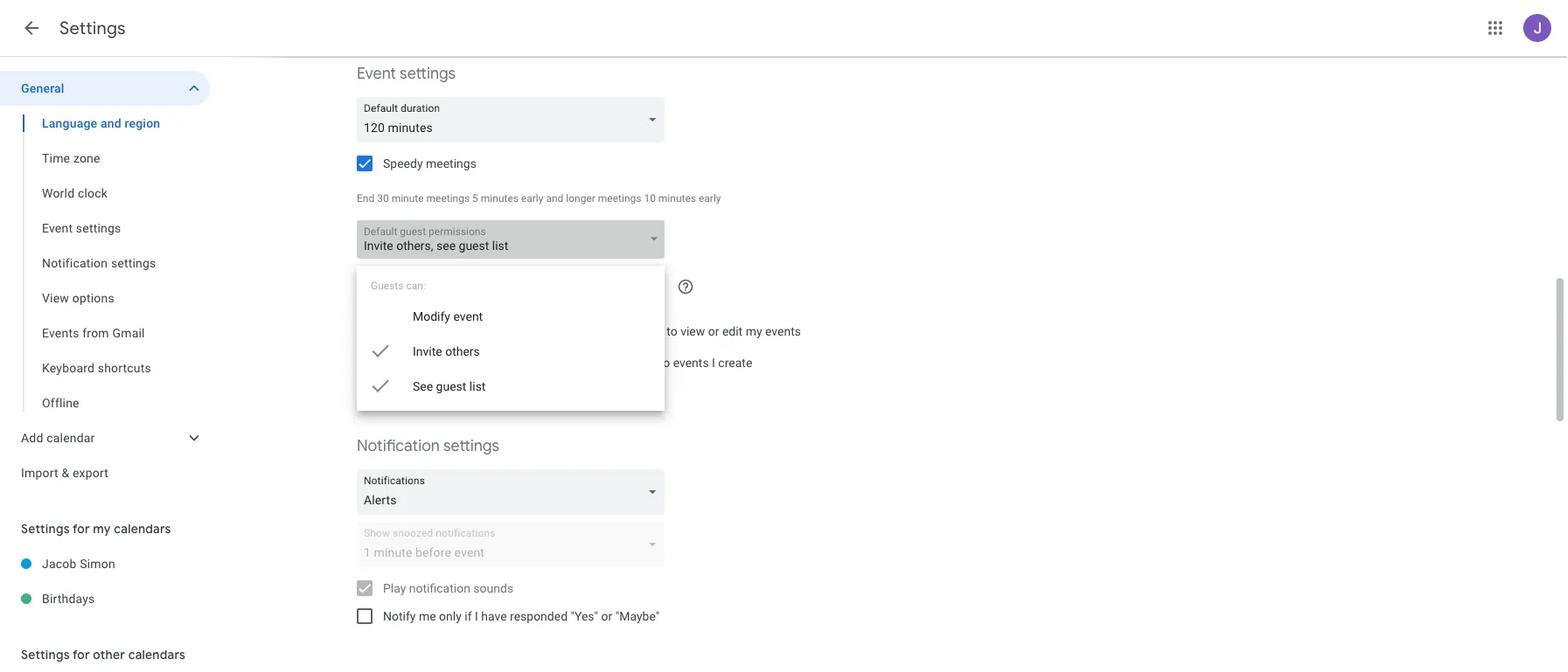 Task type: vqa. For each thing, say whether or not it's contained in the screenshot.
IF to the right
yes



Task type: describe. For each thing, give the bounding box(es) containing it.
settings for other calendars
[[21, 647, 185, 663]]

video
[[557, 356, 586, 370]]

import & export
[[21, 466, 108, 480]]

offline
[[42, 396, 79, 410]]

see guest list
[[413, 380, 486, 394]]

sounds
[[473, 582, 513, 596]]

guests
[[371, 280, 404, 292]]

responded
[[510, 610, 568, 624]]

add
[[21, 431, 43, 445]]

jacob simon tree item
[[0, 547, 210, 582]]

google
[[484, 356, 523, 370]]

guests can:
[[371, 280, 426, 292]]

play
[[383, 582, 406, 596]]

group containing language and region
[[0, 106, 210, 421]]

meet
[[526, 356, 554, 370]]

settings for my calendars tree
[[0, 547, 210, 617]]

jacob simon
[[42, 557, 115, 571]]

0 horizontal spatial have
[[481, 610, 507, 624]]

zone
[[73, 151, 100, 165]]

play notification sounds
[[383, 582, 513, 596]]

modify
[[413, 310, 450, 324]]

0 horizontal spatial events
[[673, 356, 709, 370]]

create
[[718, 356, 752, 370]]

settings heading
[[59, 17, 126, 39]]

automatically
[[383, 356, 458, 370]]

export
[[73, 466, 108, 480]]

"yes"
[[571, 610, 598, 624]]

minute
[[391, 192, 424, 205]]

calendars for settings for other calendars
[[128, 647, 185, 663]]

all
[[463, 324, 476, 338]]

longer
[[566, 192, 595, 205]]

0 horizontal spatial my
[[93, 521, 111, 537]]

conferences
[[589, 356, 656, 370]]

speedy
[[383, 157, 423, 171]]

birthdays link
[[42, 582, 210, 617]]

region
[[125, 116, 160, 130]]

gmail
[[112, 326, 145, 340]]

language and region
[[42, 116, 160, 130]]

add calendar
[[21, 431, 95, 445]]

jacob
[[42, 557, 77, 571]]

let others see all invitations if they have permission to view or edit my events
[[383, 324, 801, 338]]

1 vertical spatial invite
[[413, 345, 442, 359]]

world clock
[[42, 186, 108, 200]]

shortcuts
[[98, 361, 151, 375]]

automatically add google meet video conferences to events i create
[[383, 356, 752, 370]]

view options
[[42, 291, 114, 305]]

edit
[[722, 324, 743, 338]]

permission
[[603, 324, 664, 338]]

meetings left 5
[[426, 192, 470, 205]]

speedy meetings
[[383, 157, 476, 171]]

0 vertical spatial to
[[667, 324, 677, 338]]

calendars for settings for my calendars
[[114, 521, 171, 537]]

others for invite
[[445, 345, 480, 359]]

calendar
[[47, 431, 95, 445]]

event inside group
[[42, 221, 73, 235]]

1 horizontal spatial notification settings
[[357, 436, 499, 456]]

options
[[72, 291, 114, 305]]

add
[[461, 356, 481, 370]]

world
[[42, 186, 75, 200]]

invite others, see guest list button
[[357, 220, 665, 262]]

keyboard shortcuts
[[42, 361, 151, 375]]

simon
[[80, 557, 115, 571]]

5
[[472, 192, 478, 205]]

1 vertical spatial see
[[441, 324, 460, 338]]

2 minutes from the left
[[658, 192, 696, 205]]

1 early from the left
[[521, 192, 543, 205]]

1 horizontal spatial if
[[538, 324, 545, 338]]

&
[[62, 466, 69, 480]]

1 horizontal spatial or
[[708, 324, 719, 338]]

invitations
[[479, 324, 535, 338]]

notify
[[383, 610, 416, 624]]

1 horizontal spatial i
[[712, 356, 715, 370]]

import
[[21, 466, 58, 480]]

1 horizontal spatial have
[[574, 324, 600, 338]]

end
[[357, 192, 374, 205]]

events
[[42, 326, 79, 340]]



Task type: locate. For each thing, give the bounding box(es) containing it.
birthdays tree item
[[0, 582, 210, 617]]

events
[[765, 324, 801, 338], [673, 356, 709, 370]]

invite
[[364, 239, 393, 253], [413, 345, 442, 359]]

1 horizontal spatial my
[[746, 324, 762, 338]]

2 vertical spatial guest
[[436, 380, 466, 394]]

0 vertical spatial invite
[[364, 239, 393, 253]]

i
[[712, 356, 715, 370], [475, 610, 478, 624]]

have
[[574, 324, 600, 338], [481, 610, 507, 624]]

only
[[439, 610, 462, 624]]

view
[[680, 324, 705, 338]]

default guest permissions invite others, see guest list
[[364, 226, 508, 253]]

event settings
[[357, 64, 456, 84], [42, 221, 121, 235]]

if right "only"
[[465, 610, 472, 624]]

events from gmail
[[42, 326, 145, 340]]

guest up others,
[[400, 226, 426, 238]]

0 horizontal spatial early
[[521, 192, 543, 205]]

tree
[[0, 71, 210, 491]]

0 vertical spatial event
[[357, 64, 396, 84]]

0 vertical spatial see
[[436, 239, 456, 253]]

and
[[101, 116, 121, 130], [546, 192, 563, 205]]

guest
[[400, 226, 426, 238], [459, 239, 489, 253], [436, 380, 466, 394]]

if left they
[[538, 324, 545, 338]]

early up invite others, see guest list dropdown button
[[521, 192, 543, 205]]

modify event
[[413, 310, 483, 324]]

1 vertical spatial my
[[93, 521, 111, 537]]

1 vertical spatial i
[[475, 610, 478, 624]]

0 vertical spatial others
[[403, 324, 438, 338]]

0 vertical spatial notification
[[42, 256, 108, 270]]

1 horizontal spatial event
[[357, 64, 396, 84]]

0 vertical spatial my
[[746, 324, 762, 338]]

to left view
[[667, 324, 677, 338]]

events right edit
[[765, 324, 801, 338]]

time zone
[[42, 151, 100, 165]]

0 vertical spatial guest
[[400, 226, 426, 238]]

0 vertical spatial list
[[492, 239, 508, 253]]

time
[[42, 151, 70, 165]]

see
[[413, 380, 433, 394]]

0 vertical spatial event settings
[[357, 64, 456, 84]]

event settings inside group
[[42, 221, 121, 235]]

group
[[0, 106, 210, 421]]

events down view
[[673, 356, 709, 370]]

10
[[644, 192, 656, 205]]

general
[[21, 81, 64, 95]]

1 horizontal spatial others
[[445, 345, 480, 359]]

1 horizontal spatial invite
[[413, 345, 442, 359]]

other
[[93, 647, 125, 663]]

invite down default
[[364, 239, 393, 253]]

notification
[[409, 582, 470, 596]]

"maybe"
[[615, 610, 660, 624]]

settings for settings
[[59, 17, 126, 39]]

1 vertical spatial for
[[73, 647, 90, 663]]

let
[[383, 324, 400, 338]]

1 vertical spatial list
[[469, 380, 486, 394]]

1 vertical spatial calendars
[[128, 647, 185, 663]]

0 horizontal spatial event settings
[[42, 221, 121, 235]]

1 horizontal spatial early
[[699, 192, 721, 205]]

0 horizontal spatial or
[[601, 610, 612, 624]]

1 minutes from the left
[[481, 192, 519, 205]]

event
[[453, 310, 483, 324]]

guest right see
[[436, 380, 466, 394]]

or
[[708, 324, 719, 338], [601, 610, 612, 624]]

1 horizontal spatial minutes
[[658, 192, 696, 205]]

invite others
[[413, 345, 480, 359]]

have down sounds
[[481, 610, 507, 624]]

have right they
[[574, 324, 600, 338]]

notification settings inside group
[[42, 256, 156, 270]]

if
[[538, 324, 545, 338], [465, 610, 472, 624]]

1 horizontal spatial events
[[765, 324, 801, 338]]

early
[[521, 192, 543, 205], [699, 192, 721, 205]]

list down end 30 minute meetings 5 minutes early and longer meetings 10 minutes early
[[492, 239, 508, 253]]

from
[[82, 326, 109, 340]]

0 vertical spatial i
[[712, 356, 715, 370]]

0 vertical spatial and
[[101, 116, 121, 130]]

and left region
[[101, 116, 121, 130]]

permissions
[[429, 226, 486, 238]]

settings right 'go back' "image"
[[59, 17, 126, 39]]

others down all
[[445, 345, 480, 359]]

0 vertical spatial or
[[708, 324, 719, 338]]

notification down see
[[357, 436, 440, 456]]

None field
[[357, 97, 672, 143], [357, 470, 672, 515], [357, 97, 672, 143], [357, 470, 672, 515]]

0 vertical spatial for
[[73, 521, 90, 537]]

event
[[357, 64, 396, 84], [42, 221, 73, 235]]

1 vertical spatial to
[[659, 356, 670, 370]]

1 vertical spatial or
[[601, 610, 612, 624]]

0 vertical spatial if
[[538, 324, 545, 338]]

my
[[746, 324, 762, 338], [93, 521, 111, 537]]

they
[[548, 324, 571, 338]]

1 vertical spatial notification
[[357, 436, 440, 456]]

general tree item
[[0, 71, 210, 106]]

settings for settings for my calendars
[[21, 521, 70, 537]]

meetings left 10
[[598, 192, 641, 205]]

others down modify
[[403, 324, 438, 338]]

list
[[492, 239, 508, 253], [469, 380, 486, 394]]

0 vertical spatial settings
[[59, 17, 126, 39]]

or right "yes"
[[601, 610, 612, 624]]

others,
[[396, 239, 433, 253]]

end 30 minute meetings 5 minutes early and longer meetings 10 minutes early
[[357, 192, 721, 205]]

2 early from the left
[[699, 192, 721, 205]]

for left other
[[73, 647, 90, 663]]

1 vertical spatial others
[[445, 345, 480, 359]]

1 vertical spatial settings
[[21, 521, 70, 537]]

meetings up 5
[[426, 157, 476, 171]]

invite down modify
[[413, 345, 442, 359]]

others
[[403, 324, 438, 338], [445, 345, 480, 359]]

minutes
[[481, 192, 519, 205], [658, 192, 696, 205]]

and left the longer
[[546, 192, 563, 205]]

i left create
[[712, 356, 715, 370]]

0 horizontal spatial event
[[42, 221, 73, 235]]

clock
[[78, 186, 108, 200]]

0 horizontal spatial and
[[101, 116, 121, 130]]

notification up view options
[[42, 256, 108, 270]]

my up jacob simon tree item
[[93, 521, 111, 537]]

1 horizontal spatial and
[[546, 192, 563, 205]]

1 vertical spatial have
[[481, 610, 507, 624]]

view
[[42, 291, 69, 305]]

0 horizontal spatial if
[[465, 610, 472, 624]]

0 vertical spatial have
[[574, 324, 600, 338]]

0 vertical spatial events
[[765, 324, 801, 338]]

1 horizontal spatial notification
[[357, 436, 440, 456]]

list inside default guest permissions invite others, see guest list
[[492, 239, 508, 253]]

2 vertical spatial settings
[[21, 647, 70, 663]]

language
[[42, 116, 97, 130]]

notification settings down see
[[357, 436, 499, 456]]

1 vertical spatial guest
[[459, 239, 489, 253]]

birthdays
[[42, 592, 95, 606]]

notification settings
[[42, 256, 156, 270], [357, 436, 499, 456]]

meetings
[[426, 157, 476, 171], [426, 192, 470, 205], [598, 192, 641, 205]]

settings for settings for other calendars
[[21, 647, 70, 663]]

for up jacob simon
[[73, 521, 90, 537]]

see down modify event
[[441, 324, 460, 338]]

2 for from the top
[[73, 647, 90, 663]]

invite inside default guest permissions invite others, see guest list
[[364, 239, 393, 253]]

settings up jacob
[[21, 521, 70, 537]]

0 horizontal spatial others
[[403, 324, 438, 338]]

notification inside group
[[42, 256, 108, 270]]

1 vertical spatial and
[[546, 192, 563, 205]]

0 horizontal spatial i
[[475, 610, 478, 624]]

calendars up jacob simon tree item
[[114, 521, 171, 537]]

notify me only if i have responded "yes" or "maybe"
[[383, 610, 660, 624]]

keyboard
[[42, 361, 95, 375]]

0 vertical spatial calendars
[[114, 521, 171, 537]]

for for my
[[73, 521, 90, 537]]

for
[[73, 521, 90, 537], [73, 647, 90, 663]]

0 horizontal spatial minutes
[[481, 192, 519, 205]]

0 horizontal spatial notification settings
[[42, 256, 156, 270]]

1 horizontal spatial event settings
[[357, 64, 456, 84]]

notification settings up options
[[42, 256, 156, 270]]

settings
[[59, 17, 126, 39], [21, 521, 70, 537], [21, 647, 70, 663]]

see down permissions
[[436, 239, 456, 253]]

settings down birthdays
[[21, 647, 70, 663]]

1 vertical spatial event settings
[[42, 221, 121, 235]]

guest down permissions
[[459, 239, 489, 253]]

for for other
[[73, 647, 90, 663]]

or left edit
[[708, 324, 719, 338]]

tree containing general
[[0, 71, 210, 491]]

i right "only"
[[475, 610, 478, 624]]

see inside default guest permissions invite others, see guest list
[[436, 239, 456, 253]]

my right edit
[[746, 324, 762, 338]]

calendars right other
[[128, 647, 185, 663]]

settings
[[400, 64, 456, 84], [76, 221, 121, 235], [111, 256, 156, 270], [443, 436, 499, 456]]

1 horizontal spatial list
[[492, 239, 508, 253]]

see
[[436, 239, 456, 253], [441, 324, 460, 338]]

calendars
[[114, 521, 171, 537], [128, 647, 185, 663]]

0 horizontal spatial invite
[[364, 239, 393, 253]]

to
[[667, 324, 677, 338], [659, 356, 670, 370]]

me
[[419, 610, 436, 624]]

0 vertical spatial notification settings
[[42, 256, 156, 270]]

guest for permissions
[[400, 226, 426, 238]]

30
[[377, 192, 389, 205]]

minutes right 5
[[481, 192, 519, 205]]

can:
[[406, 280, 426, 292]]

1 vertical spatial event
[[42, 221, 73, 235]]

to right conferences
[[659, 356, 670, 370]]

go back image
[[21, 17, 42, 38]]

1 vertical spatial events
[[673, 356, 709, 370]]

minutes right 10
[[658, 192, 696, 205]]

1 vertical spatial notification settings
[[357, 436, 499, 456]]

1 for from the top
[[73, 521, 90, 537]]

settings for my calendars
[[21, 521, 171, 537]]

notification
[[42, 256, 108, 270], [357, 436, 440, 456]]

others for let
[[403, 324, 438, 338]]

list down add
[[469, 380, 486, 394]]

guest for list
[[436, 380, 466, 394]]

1 vertical spatial if
[[465, 610, 472, 624]]

0 horizontal spatial list
[[469, 380, 486, 394]]

early right 10
[[699, 192, 721, 205]]

default
[[364, 226, 397, 238]]

0 horizontal spatial notification
[[42, 256, 108, 270]]



